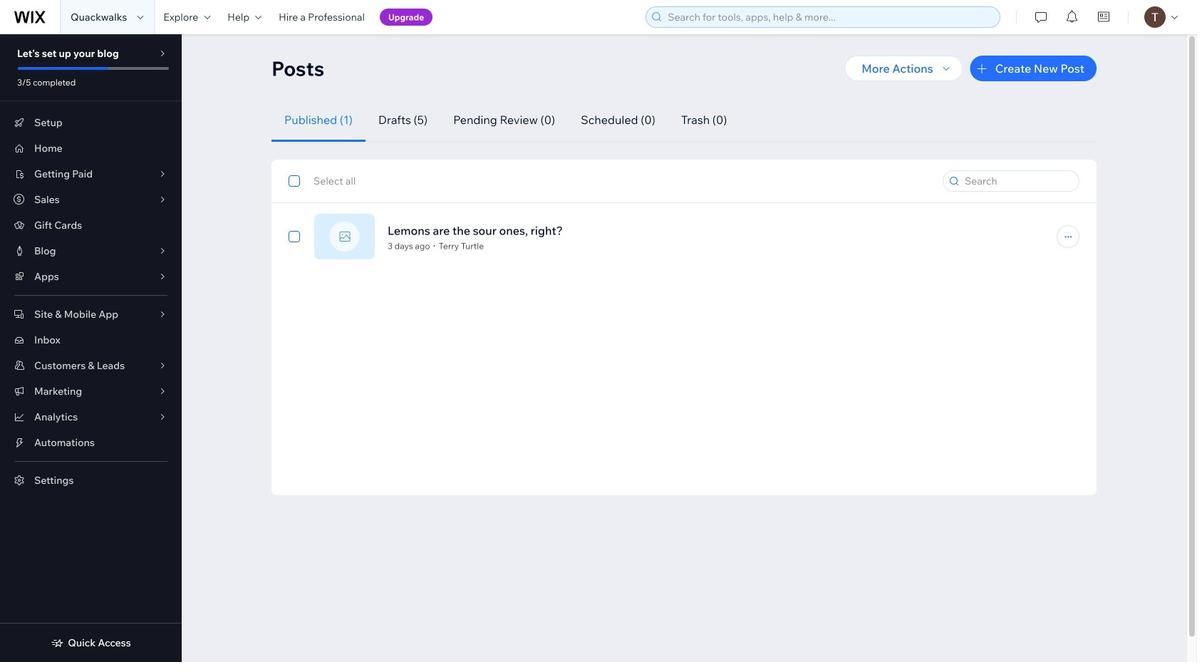 Task type: describe. For each thing, give the bounding box(es) containing it.
Search field
[[961, 171, 1075, 191]]



Task type: vqa. For each thing, say whether or not it's contained in the screenshot.
middle Social
no



Task type: locate. For each thing, give the bounding box(es) containing it.
None checkbox
[[289, 173, 356, 190], [289, 228, 300, 245], [289, 173, 356, 190], [289, 228, 300, 245]]

sidebar element
[[0, 34, 182, 662]]

tab list
[[272, 98, 1080, 142]]

Search for tools, apps, help & more... field
[[664, 7, 996, 27]]



